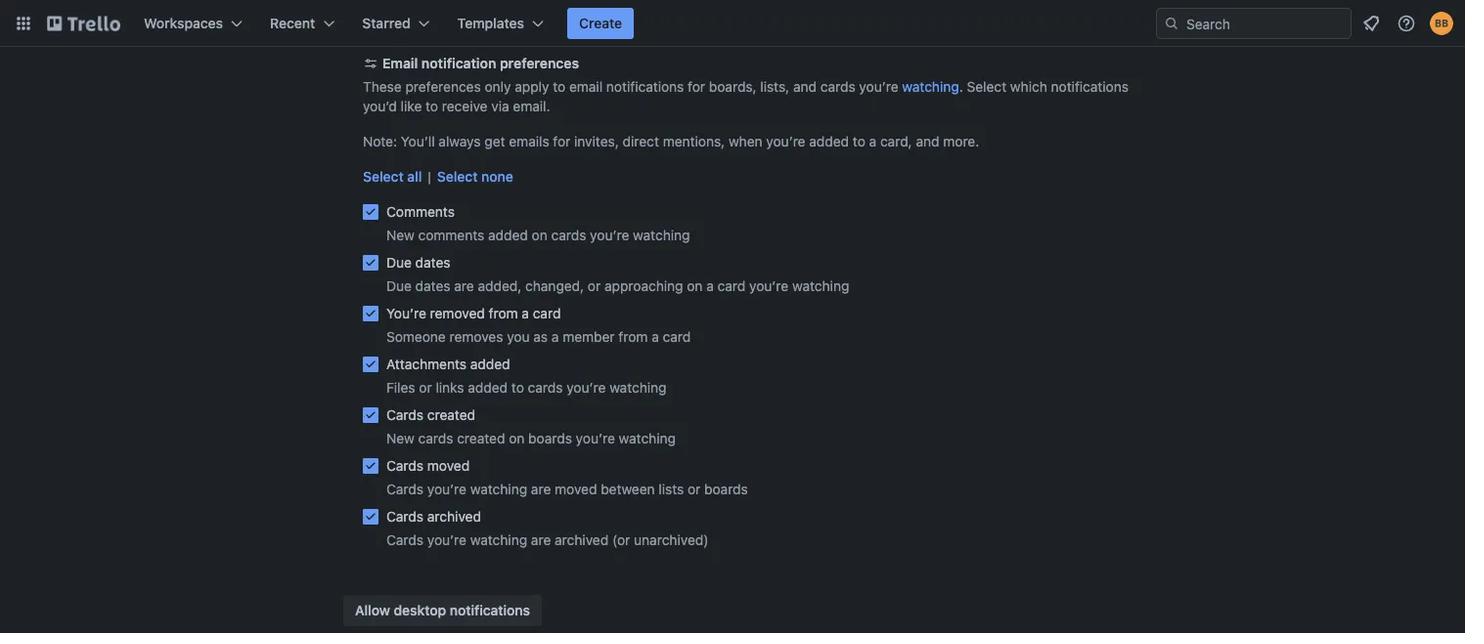 Task type: describe. For each thing, give the bounding box(es) containing it.
none
[[481, 169, 513, 185]]

select none button
[[437, 167, 513, 187]]

apply
[[515, 79, 549, 95]]

comments
[[386, 204, 455, 220]]

allow
[[355, 603, 390, 619]]

cards archived
[[386, 509, 481, 525]]

1 vertical spatial preferences
[[405, 79, 481, 95]]

.
[[959, 79, 963, 95]]

1 horizontal spatial boards
[[704, 482, 748, 498]]

0 horizontal spatial card
[[533, 306, 561, 322]]

on for cards
[[532, 227, 548, 244]]

to left card, on the right top of page
[[853, 134, 865, 150]]

a right approaching
[[706, 278, 714, 294]]

1 horizontal spatial for
[[688, 79, 705, 95]]

desktop
[[394, 603, 446, 619]]

removed
[[430, 306, 485, 322]]

new cards created on boards you're watching
[[386, 431, 676, 447]]

(or
[[612, 533, 630, 549]]

search image
[[1164, 16, 1180, 31]]

invites,
[[574, 134, 619, 150]]

email
[[382, 55, 418, 71]]

get
[[485, 134, 505, 150]]

attachments added
[[386, 357, 510, 373]]

lists
[[659, 482, 684, 498]]

are for cards archived
[[531, 533, 551, 549]]

create button
[[567, 8, 634, 39]]

starred
[[362, 15, 410, 31]]

cards you're watching are moved between lists or boards
[[386, 482, 748, 498]]

like
[[401, 98, 422, 114]]

0 horizontal spatial boards
[[528, 431, 572, 447]]

allow desktop notifications link
[[343, 596, 542, 627]]

added right 'links'
[[468, 380, 508, 396]]

new comments added on cards you're watching
[[386, 227, 690, 244]]

0 vertical spatial from
[[489, 306, 518, 322]]

Search field
[[1180, 9, 1351, 38]]

select inside . select which notifications you'd like to receive via email.
[[967, 79, 1007, 95]]

to down 'you'
[[511, 380, 524, 396]]

added down removes in the left of the page
[[470, 357, 510, 373]]

0 horizontal spatial select
[[363, 169, 404, 185]]

comments
[[418, 227, 484, 244]]

bob builder (bobbuilder40) image
[[1430, 12, 1453, 35]]

1 vertical spatial created
[[457, 431, 505, 447]]

workspaces button
[[132, 8, 254, 39]]

new for new cards created on boards you're watching
[[386, 431, 414, 447]]

cards you're watching are archived (or unarchived)
[[386, 533, 709, 549]]

new for new comments added on cards you're watching
[[386, 227, 414, 244]]

|
[[428, 169, 431, 185]]

cards for cards you're watching are archived (or unarchived)
[[386, 533, 424, 549]]

which
[[1010, 79, 1047, 95]]

due for due dates
[[386, 255, 412, 271]]

unarchived)
[[634, 533, 709, 549]]

due for due dates are added, changed, or approaching on a card you're watching
[[386, 278, 412, 294]]

cards for cards moved
[[386, 458, 424, 474]]

someone removes you as a member from a card
[[386, 329, 691, 345]]

0 vertical spatial archived
[[427, 509, 481, 525]]

0 vertical spatial are
[[454, 278, 474, 294]]

receive
[[442, 98, 488, 114]]

a up 'you'
[[522, 306, 529, 322]]

a left card, on the right top of page
[[869, 134, 877, 150]]

boards,
[[709, 79, 757, 95]]

email
[[569, 79, 603, 95]]

you'd
[[363, 98, 397, 114]]

you
[[507, 329, 530, 345]]

allow desktop notifications
[[355, 603, 530, 619]]

cards for cards archived
[[386, 509, 424, 525]]

you're
[[386, 306, 426, 322]]

1 horizontal spatial moved
[[555, 482, 597, 498]]

email notification preferences
[[382, 55, 579, 71]]

when
[[729, 134, 763, 150]]

all
[[407, 169, 422, 185]]

on for boards
[[509, 431, 525, 447]]

links
[[436, 380, 464, 396]]

notifications inside . select which notifications you'd like to receive via email.
[[1051, 79, 1129, 95]]

added left card, on the right top of page
[[809, 134, 849, 150]]

email.
[[513, 98, 550, 114]]

0 horizontal spatial or
[[419, 380, 432, 396]]

a right as
[[552, 329, 559, 345]]

2 horizontal spatial or
[[688, 482, 701, 498]]

0 vertical spatial card
[[718, 278, 746, 294]]

recent
[[270, 15, 315, 31]]

these preferences only apply to email notifications for boards, lists, and cards you're watching
[[363, 79, 959, 95]]

files
[[386, 380, 415, 396]]



Task type: locate. For each thing, give the bounding box(es) containing it.
changed,
[[525, 278, 584, 294]]

1 vertical spatial moved
[[555, 482, 597, 498]]

new down cards created
[[386, 431, 414, 447]]

1 vertical spatial are
[[531, 482, 551, 498]]

0 horizontal spatial notifications
[[450, 603, 530, 619]]

added,
[[478, 278, 522, 294]]

notifications inside 'link'
[[450, 603, 530, 619]]

to left email
[[553, 79, 566, 95]]

1 vertical spatial for
[[553, 134, 571, 150]]

for right emails
[[553, 134, 571, 150]]

watching
[[902, 79, 959, 95], [633, 227, 690, 244], [792, 278, 849, 294], [610, 380, 667, 396], [619, 431, 676, 447], [470, 482, 527, 498], [470, 533, 527, 549]]

mentions,
[[663, 134, 725, 150]]

note:
[[363, 134, 397, 150]]

on down files or links added to cards you're watching
[[509, 431, 525, 447]]

or right changed,
[[588, 278, 601, 294]]

2 vertical spatial are
[[531, 533, 551, 549]]

1 vertical spatial and
[[916, 134, 939, 150]]

dates
[[415, 255, 450, 271], [415, 278, 450, 294]]

0 horizontal spatial moved
[[427, 458, 470, 474]]

attachments
[[386, 357, 467, 373]]

create
[[579, 15, 622, 31]]

for left boards,
[[688, 79, 705, 95]]

watching link
[[902, 79, 959, 95]]

4 cards from the top
[[386, 509, 424, 525]]

notifications up direct at the left top
[[606, 79, 684, 95]]

1 new from the top
[[386, 227, 414, 244]]

cards created
[[386, 407, 475, 424]]

1 vertical spatial new
[[386, 431, 414, 447]]

a
[[869, 134, 877, 150], [706, 278, 714, 294], [522, 306, 529, 322], [552, 329, 559, 345], [652, 329, 659, 345]]

or down attachments on the bottom of page
[[419, 380, 432, 396]]

recent button
[[258, 8, 347, 39]]

due
[[386, 255, 412, 271], [386, 278, 412, 294]]

1 horizontal spatial preferences
[[500, 55, 579, 71]]

to
[[553, 79, 566, 95], [426, 98, 438, 114], [853, 134, 865, 150], [511, 380, 524, 396]]

moved left between
[[555, 482, 597, 498]]

cards for cards you're watching are moved between lists or boards
[[386, 482, 424, 498]]

moved up cards archived
[[427, 458, 470, 474]]

1 horizontal spatial card
[[663, 329, 691, 345]]

from right member
[[619, 329, 648, 345]]

files or links added to cards you're watching
[[386, 380, 667, 396]]

preferences
[[500, 55, 579, 71], [405, 79, 481, 95]]

0 vertical spatial new
[[386, 227, 414, 244]]

archived
[[427, 509, 481, 525], [555, 533, 609, 549]]

cards
[[820, 79, 855, 95], [551, 227, 586, 244], [528, 380, 563, 396], [418, 431, 453, 447]]

2 new from the top
[[386, 431, 414, 447]]

back to home image
[[47, 8, 120, 39]]

select right . on the right
[[967, 79, 1007, 95]]

from
[[489, 306, 518, 322], [619, 329, 648, 345]]

notifications
[[606, 79, 684, 95], [1051, 79, 1129, 95], [450, 603, 530, 619]]

you'll
[[401, 134, 435, 150]]

0 horizontal spatial from
[[489, 306, 518, 322]]

2 vertical spatial card
[[663, 329, 691, 345]]

archived left (or
[[555, 533, 609, 549]]

1 vertical spatial or
[[419, 380, 432, 396]]

always
[[439, 134, 481, 150]]

0 vertical spatial due
[[386, 255, 412, 271]]

3 cards from the top
[[386, 482, 424, 498]]

are for cards moved
[[531, 482, 551, 498]]

primary element
[[0, 0, 1465, 47]]

1 dates from the top
[[415, 255, 450, 271]]

1 vertical spatial dates
[[415, 278, 450, 294]]

emails
[[509, 134, 549, 150]]

due dates
[[386, 255, 450, 271]]

notifications right desktop on the left
[[450, 603, 530, 619]]

added up added,
[[488, 227, 528, 244]]

2 vertical spatial or
[[688, 482, 701, 498]]

select all button
[[363, 167, 422, 187]]

1 vertical spatial archived
[[555, 533, 609, 549]]

boards right lists
[[704, 482, 748, 498]]

1 vertical spatial boards
[[704, 482, 748, 498]]

2 cards from the top
[[386, 458, 424, 474]]

or
[[588, 278, 601, 294], [419, 380, 432, 396], [688, 482, 701, 498]]

you're removed from a card
[[386, 306, 561, 322]]

0 notifications image
[[1360, 12, 1383, 35]]

only
[[485, 79, 511, 95]]

0 vertical spatial or
[[588, 278, 601, 294]]

select right |
[[437, 169, 478, 185]]

5 cards from the top
[[386, 533, 424, 549]]

dates for due dates are added, changed, or approaching on a card you're watching
[[415, 278, 450, 294]]

0 horizontal spatial and
[[793, 79, 817, 95]]

are up cards you're watching are archived (or unarchived)
[[531, 482, 551, 498]]

you're
[[859, 79, 898, 95], [766, 134, 806, 150], [590, 227, 629, 244], [749, 278, 789, 294], [567, 380, 606, 396], [576, 431, 615, 447], [427, 482, 467, 498], [427, 533, 467, 549]]

1 cards from the top
[[386, 407, 424, 424]]

archived down cards moved at left bottom
[[427, 509, 481, 525]]

as
[[533, 329, 548, 345]]

boards up cards you're watching are moved between lists or boards
[[528, 431, 572, 447]]

0 horizontal spatial preferences
[[405, 79, 481, 95]]

cards right the lists,
[[820, 79, 855, 95]]

2 dates from the top
[[415, 278, 450, 294]]

open information menu image
[[1397, 14, 1416, 33]]

0 vertical spatial boards
[[528, 431, 572, 447]]

templates
[[457, 15, 524, 31]]

1 due from the top
[[386, 255, 412, 271]]

notification
[[421, 55, 496, 71]]

added
[[809, 134, 849, 150], [488, 227, 528, 244], [470, 357, 510, 373], [468, 380, 508, 396]]

select left all
[[363, 169, 404, 185]]

due dates are added, changed, or approaching on a card you're watching
[[386, 278, 849, 294]]

these
[[363, 79, 402, 95]]

cards
[[386, 407, 424, 424], [386, 458, 424, 474], [386, 482, 424, 498], [386, 509, 424, 525], [386, 533, 424, 549]]

cards down cards created
[[418, 431, 453, 447]]

on right approaching
[[687, 278, 703, 294]]

created
[[427, 407, 475, 424], [457, 431, 505, 447]]

via
[[491, 98, 509, 114]]

1 horizontal spatial from
[[619, 329, 648, 345]]

someone
[[386, 329, 446, 345]]

or right lists
[[688, 482, 701, 498]]

approaching
[[604, 278, 683, 294]]

moved
[[427, 458, 470, 474], [555, 482, 597, 498]]

0 horizontal spatial for
[[553, 134, 571, 150]]

card,
[[880, 134, 912, 150]]

1 horizontal spatial notifications
[[606, 79, 684, 95]]

0 vertical spatial dates
[[415, 255, 450, 271]]

cards up changed,
[[551, 227, 586, 244]]

2 horizontal spatial select
[[967, 79, 1007, 95]]

0 horizontal spatial on
[[509, 431, 525, 447]]

templates button
[[446, 8, 556, 39]]

workspaces
[[144, 15, 223, 31]]

dates down comments
[[415, 255, 450, 271]]

cards for cards created
[[386, 407, 424, 424]]

1 horizontal spatial or
[[588, 278, 601, 294]]

dates down due dates
[[415, 278, 450, 294]]

to right like
[[426, 98, 438, 114]]

card right approaching
[[718, 278, 746, 294]]

removes
[[449, 329, 503, 345]]

preferences up apply
[[500, 55, 579, 71]]

0 vertical spatial created
[[427, 407, 475, 424]]

more.
[[943, 134, 979, 150]]

starred button
[[350, 8, 442, 39]]

member
[[563, 329, 615, 345]]

are up removed
[[454, 278, 474, 294]]

1 vertical spatial from
[[619, 329, 648, 345]]

0 vertical spatial for
[[688, 79, 705, 95]]

card
[[718, 278, 746, 294], [533, 306, 561, 322], [663, 329, 691, 345]]

0 horizontal spatial archived
[[427, 509, 481, 525]]

and
[[793, 79, 817, 95], [916, 134, 939, 150]]

0 vertical spatial preferences
[[500, 55, 579, 71]]

cards down as
[[528, 380, 563, 396]]

0 vertical spatial on
[[532, 227, 548, 244]]

1 horizontal spatial and
[[916, 134, 939, 150]]

a down approaching
[[652, 329, 659, 345]]

1 vertical spatial due
[[386, 278, 412, 294]]

2 horizontal spatial notifications
[[1051, 79, 1129, 95]]

select
[[967, 79, 1007, 95], [363, 169, 404, 185], [437, 169, 478, 185]]

preferences down notification
[[405, 79, 481, 95]]

direct
[[623, 134, 659, 150]]

are
[[454, 278, 474, 294], [531, 482, 551, 498], [531, 533, 551, 549]]

2 horizontal spatial card
[[718, 278, 746, 294]]

1 horizontal spatial archived
[[555, 533, 609, 549]]

. select which notifications you'd like to receive via email.
[[363, 79, 1129, 114]]

1 horizontal spatial select
[[437, 169, 478, 185]]

boards
[[528, 431, 572, 447], [704, 482, 748, 498]]

created down 'links'
[[427, 407, 475, 424]]

new
[[386, 227, 414, 244], [386, 431, 414, 447]]

card down approaching
[[663, 329, 691, 345]]

1 vertical spatial on
[[687, 278, 703, 294]]

on up changed,
[[532, 227, 548, 244]]

1 vertical spatial card
[[533, 306, 561, 322]]

1 horizontal spatial on
[[532, 227, 548, 244]]

dates for due dates
[[415, 255, 450, 271]]

0 vertical spatial and
[[793, 79, 817, 95]]

card up as
[[533, 306, 561, 322]]

cards moved
[[386, 458, 470, 474]]

2 horizontal spatial on
[[687, 278, 703, 294]]

notifications right which
[[1051, 79, 1129, 95]]

and right the lists,
[[793, 79, 817, 95]]

are down cards you're watching are moved between lists or boards
[[531, 533, 551, 549]]

and right card, on the right top of page
[[916, 134, 939, 150]]

on
[[532, 227, 548, 244], [687, 278, 703, 294], [509, 431, 525, 447]]

2 due from the top
[[386, 278, 412, 294]]

to inside . select which notifications you'd like to receive via email.
[[426, 98, 438, 114]]

created down cards created
[[457, 431, 505, 447]]

new down comments
[[386, 227, 414, 244]]

note: you'll always get emails for invites, direct mentions, when you're added to a card, and more.
[[363, 134, 979, 150]]

between
[[601, 482, 655, 498]]

for
[[688, 79, 705, 95], [553, 134, 571, 150]]

2 vertical spatial on
[[509, 431, 525, 447]]

select all | select none
[[363, 169, 513, 185]]

from down added,
[[489, 306, 518, 322]]

0 vertical spatial moved
[[427, 458, 470, 474]]

lists,
[[760, 79, 789, 95]]



Task type: vqa. For each thing, say whether or not it's contained in the screenshot.
2nd 'dates' from the top of the page
yes



